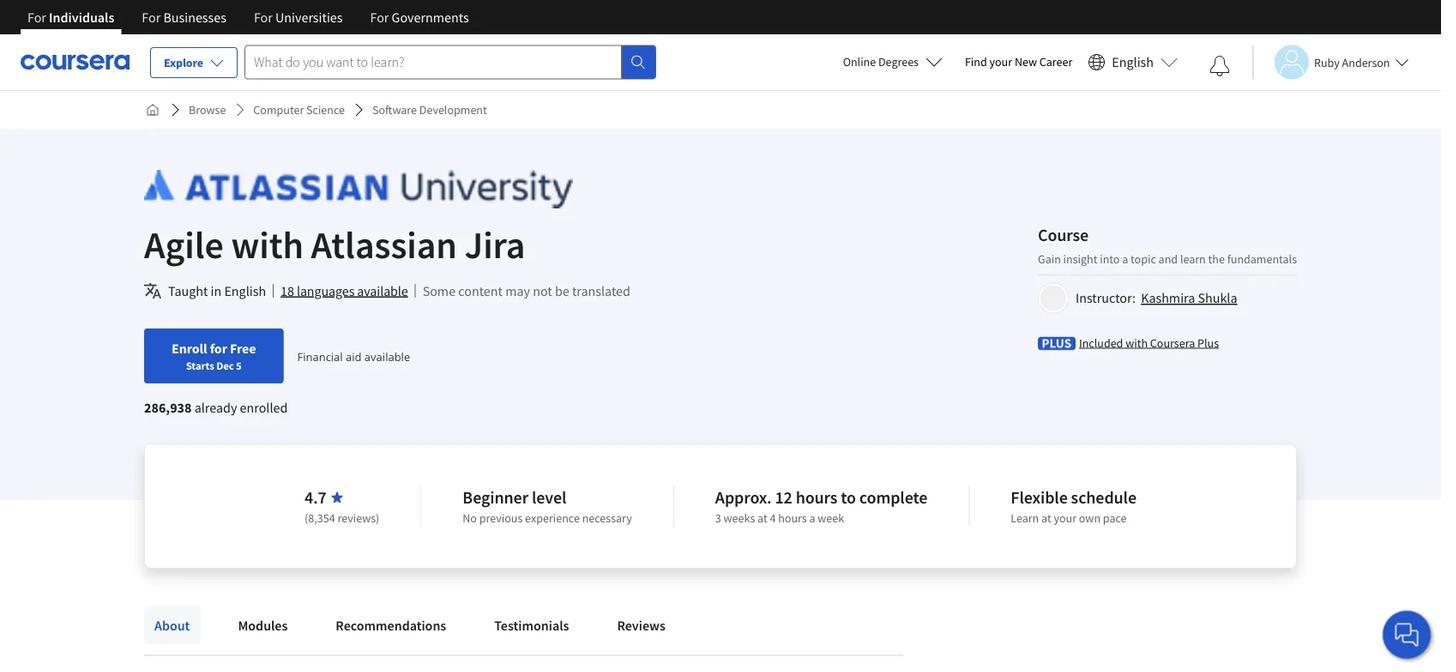 Task type: describe. For each thing, give the bounding box(es) containing it.
jira
[[465, 221, 526, 268]]

for universities
[[254, 9, 343, 26]]

pace
[[1104, 511, 1127, 526]]

no
[[463, 511, 477, 526]]

insight
[[1064, 251, 1098, 266]]

find your new career link
[[957, 51, 1082, 73]]

flexible schedule learn at your own pace
[[1011, 487, 1137, 526]]

about
[[154, 617, 190, 634]]

4.7
[[305, 487, 327, 508]]

science
[[306, 102, 345, 118]]

learn
[[1181, 251, 1206, 266]]

18
[[281, 282, 294, 300]]

for for individuals
[[27, 9, 46, 26]]

beginner level no previous experience necessary
[[463, 487, 632, 526]]

experience
[[525, 511, 580, 526]]

level
[[532, 487, 567, 508]]

businesses
[[163, 9, 227, 26]]

online degrees
[[843, 54, 919, 70]]

4
[[770, 511, 776, 526]]

browse
[[189, 102, 226, 118]]

universities
[[276, 9, 343, 26]]

ruby
[[1315, 54, 1340, 70]]

and
[[1159, 251, 1178, 266]]

12
[[775, 487, 793, 508]]

18 languages available
[[281, 282, 408, 300]]

necessary
[[582, 511, 632, 526]]

approx.
[[716, 487, 772, 508]]

included with coursera plus
[[1080, 335, 1220, 351]]

to
[[841, 487, 856, 508]]

included
[[1080, 335, 1124, 351]]

coursera
[[1151, 335, 1196, 351]]

show notifications image
[[1210, 56, 1231, 76]]

gain
[[1038, 251, 1061, 266]]

286,938 already enrolled
[[144, 399, 288, 416]]

not
[[533, 282, 552, 300]]

online
[[843, 54, 876, 70]]

instructor: kashmira shukla
[[1076, 290, 1238, 307]]

already
[[195, 399, 237, 416]]

flexible
[[1011, 487, 1068, 508]]

explore button
[[150, 47, 238, 78]]

atlassian image
[[144, 170, 573, 209]]

agile
[[144, 221, 224, 268]]

testimonials
[[495, 617, 569, 634]]

computer science link
[[247, 94, 352, 125]]

kashmira shukla image
[[1041, 285, 1067, 311]]

kashmira
[[1142, 290, 1196, 307]]

be
[[555, 282, 570, 300]]

coursera image
[[21, 48, 130, 76]]

new
[[1015, 54, 1038, 70]]

governments
[[392, 9, 469, 26]]

kashmira shukla link
[[1142, 290, 1238, 307]]

online degrees button
[[830, 43, 957, 81]]

starts
[[186, 359, 214, 372]]

into
[[1100, 251, 1120, 266]]

chat with us image
[[1394, 621, 1421, 649]]

(8,354 reviews)
[[305, 511, 380, 526]]

may
[[506, 282, 530, 300]]

at inside flexible schedule learn at your own pace
[[1042, 511, 1052, 526]]

about link
[[144, 607, 200, 645]]

3
[[716, 511, 722, 526]]

a inside approx. 12 hours to complete 3 weeks at 4 hours a week
[[810, 511, 816, 526]]

reviews link
[[607, 607, 676, 645]]

complete
[[860, 487, 928, 508]]

available for financial aid available
[[365, 349, 410, 364]]

18 languages available button
[[281, 281, 408, 301]]

translated
[[572, 282, 631, 300]]

reviews)
[[338, 511, 380, 526]]

software development link
[[366, 94, 494, 125]]

for
[[210, 340, 227, 357]]

english button
[[1082, 34, 1185, 90]]

What do you want to learn? text field
[[245, 45, 622, 79]]

plus
[[1198, 335, 1220, 351]]

ruby anderson button
[[1253, 45, 1410, 79]]

for individuals
[[27, 9, 114, 26]]

financial aid available button
[[297, 349, 410, 364]]

languages
[[297, 282, 355, 300]]



Task type: vqa. For each thing, say whether or not it's contained in the screenshot.
the Enroll inside the Try for Free: Enroll to start your 7-day full access free trial Financial aid available
no



Task type: locate. For each thing, give the bounding box(es) containing it.
schedule
[[1072, 487, 1137, 508]]

computer science
[[253, 102, 345, 118]]

at left 4
[[758, 511, 768, 526]]

enrolled
[[240, 399, 288, 416]]

course
[[1038, 224, 1089, 245]]

for for universities
[[254, 9, 273, 26]]

0 horizontal spatial english
[[224, 282, 266, 300]]

learn
[[1011, 511, 1040, 526]]

available down atlassian
[[357, 282, 408, 300]]

(8,354
[[305, 511, 335, 526]]

for for governments
[[370, 9, 389, 26]]

0 vertical spatial a
[[1123, 251, 1129, 266]]

fundamentals
[[1228, 251, 1298, 266]]

anderson
[[1343, 54, 1391, 70]]

for left businesses at left top
[[142, 9, 161, 26]]

development
[[420, 102, 487, 118]]

testimonials link
[[484, 607, 580, 645]]

your right find
[[990, 54, 1013, 70]]

1 for from the left
[[27, 9, 46, 26]]

topic
[[1131, 251, 1157, 266]]

a right into
[[1123, 251, 1129, 266]]

with for coursera
[[1126, 335, 1148, 351]]

None search field
[[245, 45, 657, 79]]

available right aid
[[365, 349, 410, 364]]

at right learn
[[1042, 511, 1052, 526]]

0 vertical spatial with
[[231, 221, 304, 268]]

1 horizontal spatial english
[[1113, 54, 1154, 71]]

shukla
[[1199, 290, 1238, 307]]

with right the included
[[1126, 335, 1148, 351]]

in
[[211, 282, 222, 300]]

for left universities
[[254, 9, 273, 26]]

your inside flexible schedule learn at your own pace
[[1054, 511, 1077, 526]]

available inside button
[[357, 282, 408, 300]]

a inside the course gain insight into a topic and learn the fundamentals
[[1123, 251, 1129, 266]]

coursera plus image
[[1038, 337, 1076, 351]]

financial aid available
[[297, 349, 410, 364]]

1 at from the left
[[758, 511, 768, 526]]

1 horizontal spatial with
[[1126, 335, 1148, 351]]

for left "governments"
[[370, 9, 389, 26]]

0 vertical spatial hours
[[796, 487, 838, 508]]

with
[[231, 221, 304, 268], [1126, 335, 1148, 351]]

at inside approx. 12 hours to complete 3 weeks at 4 hours a week
[[758, 511, 768, 526]]

approx. 12 hours to complete 3 weeks at 4 hours a week
[[716, 487, 928, 526]]

aid
[[346, 349, 362, 364]]

some content may not be translated
[[423, 282, 631, 300]]

1 horizontal spatial a
[[1123, 251, 1129, 266]]

browse link
[[182, 94, 233, 125]]

recommendations link
[[326, 607, 457, 645]]

for governments
[[370, 9, 469, 26]]

taught in english
[[168, 282, 266, 300]]

modules
[[238, 617, 288, 634]]

5
[[236, 359, 242, 372]]

ruby anderson
[[1315, 54, 1391, 70]]

with up "18"
[[231, 221, 304, 268]]

for
[[27, 9, 46, 26], [142, 9, 161, 26], [254, 9, 273, 26], [370, 9, 389, 26]]

0 horizontal spatial at
[[758, 511, 768, 526]]

your left own
[[1054, 511, 1077, 526]]

free
[[230, 340, 256, 357]]

0 vertical spatial english
[[1113, 54, 1154, 71]]

some
[[423, 282, 456, 300]]

1 horizontal spatial your
[[1054, 511, 1077, 526]]

your
[[990, 54, 1013, 70], [1054, 511, 1077, 526]]

included with coursera plus link
[[1080, 334, 1220, 351]]

hours up week
[[796, 487, 838, 508]]

for left individuals
[[27, 9, 46, 26]]

agile with atlassian jira
[[144, 221, 526, 268]]

4 for from the left
[[370, 9, 389, 26]]

1 vertical spatial hours
[[779, 511, 807, 526]]

dec
[[216, 359, 234, 372]]

0 vertical spatial your
[[990, 54, 1013, 70]]

enroll
[[172, 340, 207, 357]]

3 for from the left
[[254, 9, 273, 26]]

degrees
[[879, 54, 919, 70]]

english inside button
[[1113, 54, 1154, 71]]

weeks
[[724, 511, 755, 526]]

home image
[[146, 103, 160, 117]]

course gain insight into a topic and learn the fundamentals
[[1038, 224, 1298, 266]]

1 vertical spatial your
[[1054, 511, 1077, 526]]

0 vertical spatial available
[[357, 282, 408, 300]]

own
[[1079, 511, 1101, 526]]

english right career
[[1113, 54, 1154, 71]]

0 horizontal spatial a
[[810, 511, 816, 526]]

available for 18 languages available
[[357, 282, 408, 300]]

1 vertical spatial with
[[1126, 335, 1148, 351]]

with for atlassian
[[231, 221, 304, 268]]

at
[[758, 511, 768, 526], [1042, 511, 1052, 526]]

a
[[1123, 251, 1129, 266], [810, 511, 816, 526]]

beginner
[[463, 487, 529, 508]]

2 for from the left
[[142, 9, 161, 26]]

enroll for free starts dec 5
[[172, 340, 256, 372]]

reviews
[[617, 617, 666, 634]]

hours
[[796, 487, 838, 508], [779, 511, 807, 526]]

for businesses
[[142, 9, 227, 26]]

individuals
[[49, 9, 114, 26]]

find
[[965, 54, 988, 70]]

explore
[[164, 55, 203, 70]]

atlassian
[[311, 221, 457, 268]]

english
[[1113, 54, 1154, 71], [224, 282, 266, 300]]

find your new career
[[965, 54, 1073, 70]]

1 vertical spatial available
[[365, 349, 410, 364]]

for for businesses
[[142, 9, 161, 26]]

software development
[[372, 102, 487, 118]]

a left week
[[810, 511, 816, 526]]

2 at from the left
[[1042, 511, 1052, 526]]

content
[[459, 282, 503, 300]]

taught
[[168, 282, 208, 300]]

hours right 4
[[779, 511, 807, 526]]

1 vertical spatial english
[[224, 282, 266, 300]]

286,938
[[144, 399, 192, 416]]

0 horizontal spatial with
[[231, 221, 304, 268]]

modules link
[[228, 607, 298, 645]]

1 horizontal spatial at
[[1042, 511, 1052, 526]]

0 horizontal spatial your
[[990, 54, 1013, 70]]

english right in
[[224, 282, 266, 300]]

banner navigation
[[14, 0, 483, 34]]

week
[[818, 511, 845, 526]]

available
[[357, 282, 408, 300], [365, 349, 410, 364]]

computer
[[253, 102, 304, 118]]

1 vertical spatial a
[[810, 511, 816, 526]]



